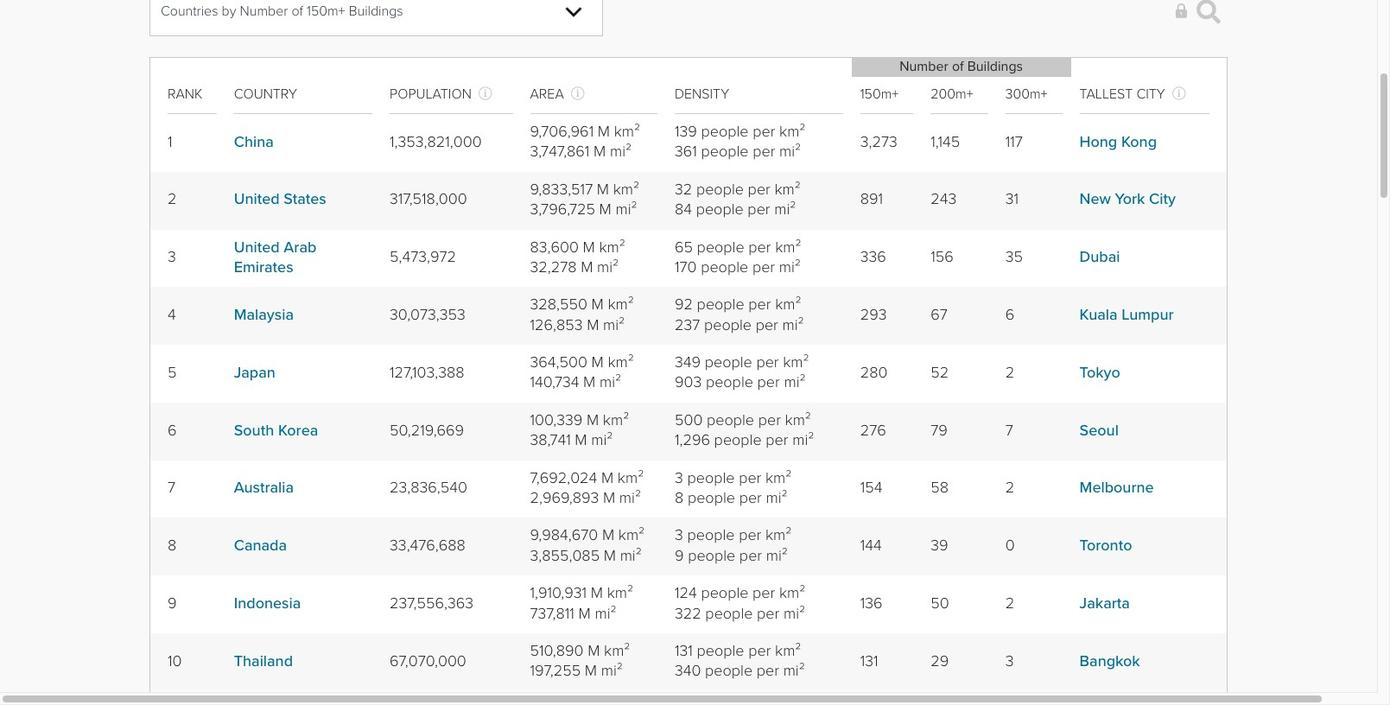 Task type: locate. For each thing, give the bounding box(es) containing it.
row containing 9,984,670 m km²
[[150, 518, 1227, 576]]

67
[[931, 308, 948, 323]]

m right the 9,706,961
[[598, 124, 610, 140]]

131 down 136
[[860, 654, 878, 669]]

canada link
[[234, 538, 287, 554]]

237,556,363
[[390, 596, 474, 612]]

3,747,861
[[530, 145, 590, 160]]

grid
[[150, 58, 1227, 705]]

people right 1,296
[[714, 433, 762, 449]]

11 row from the top
[[150, 633, 1227, 691]]

1 vertical spatial 8
[[168, 538, 177, 554]]

3 down 1,296
[[675, 471, 683, 486]]

0 vertical spatial 9
[[675, 549, 684, 564]]

mi² inside 349 people per km² 903 people per mi²
[[784, 375, 806, 391]]

9,833,517 m km² 3,796,725 m mi²
[[530, 182, 639, 218]]

9,984,670 m km² 3,855,085 m mi²
[[530, 528, 645, 564]]

info circle image
[[479, 86, 492, 100]]

131 inside 131 people per km² 340 people per mi²
[[675, 644, 693, 659]]

row up 349
[[150, 287, 1227, 345]]

m right 510,890
[[588, 644, 600, 659]]

8 row from the top
[[150, 460, 1227, 518]]

rank
[[168, 88, 203, 102]]

84
[[675, 202, 692, 218]]

people
[[701, 124, 749, 140], [701, 145, 749, 160], [696, 182, 744, 198], [696, 202, 744, 218], [697, 240, 745, 255], [701, 260, 749, 276], [697, 298, 745, 313], [704, 318, 752, 333], [705, 355, 752, 371], [706, 375, 753, 391], [707, 413, 754, 428], [714, 433, 762, 449], [687, 471, 735, 486], [688, 491, 735, 506], [687, 528, 735, 544], [688, 549, 736, 564], [701, 586, 749, 602], [705, 606, 753, 622], [697, 644, 745, 659], [705, 664, 753, 680]]

kuala lumpur link
[[1080, 308, 1174, 323]]

1 horizontal spatial 131
[[860, 654, 878, 669]]

row containing rank
[[150, 77, 1227, 114]]

1 vertical spatial 9
[[168, 596, 177, 612]]

m right 3,855,085
[[604, 549, 616, 564]]

23,836,540
[[390, 481, 467, 496]]

people right 903
[[706, 375, 753, 391]]

6 down 35
[[1006, 308, 1015, 323]]

7 row from the top
[[150, 403, 1227, 460]]

km² inside 9,833,517 m km² 3,796,725 m mi²
[[613, 182, 639, 198]]

4 row from the top
[[150, 229, 1227, 287]]

info circle image
[[571, 86, 585, 100], [1172, 86, 1186, 100]]

1 info circle image from the left
[[571, 86, 585, 100]]

people right 170
[[701, 260, 749, 276]]

83,600
[[530, 240, 579, 255]]

m right 2,969,893
[[603, 491, 615, 506]]

9 row from the top
[[150, 518, 1227, 576]]

m right 1,910,931
[[591, 586, 603, 602]]

197,255
[[530, 664, 581, 680]]

row up 65
[[150, 172, 1227, 229]]

mi² inside 9,984,670 m km² 3,855,085 m mi²
[[620, 549, 642, 564]]

737,811
[[530, 606, 575, 622]]

people right 92
[[697, 298, 745, 313]]

322
[[675, 606, 701, 622]]

south
[[234, 423, 274, 439]]

2 right 52
[[1006, 365, 1015, 381]]

mi² inside 9,706,961 m km² 3,747,861 m mi²
[[610, 145, 632, 160]]

364,500 m km² 140,734 m mi²
[[530, 355, 634, 391]]

km² inside 92 people per km² 237 people per mi²
[[775, 298, 801, 313]]

city right tallest
[[1137, 88, 1165, 102]]

328,550
[[530, 298, 588, 313]]

m right 3,747,861
[[594, 145, 606, 160]]

3 up 124
[[675, 528, 683, 544]]

6 row from the top
[[150, 345, 1227, 403]]

891
[[860, 192, 883, 208]]

9,706,961
[[530, 124, 594, 140]]

280
[[860, 365, 888, 381]]

131 people per km² 340 people per mi²
[[675, 644, 805, 680]]

2 up 0
[[1006, 481, 1015, 496]]

9 up 10
[[168, 596, 177, 612]]

83,600 m km² 32,278 m mi²
[[530, 240, 625, 276]]

2 for 124 people per km²
[[1006, 596, 1015, 612]]

200m+
[[931, 88, 974, 102]]

131 for 131 people per km² 340 people per mi²
[[675, 644, 693, 659]]

km² inside 7,692,024 m km² 2,969,893 m mi²
[[618, 471, 644, 486]]

united states link
[[234, 192, 326, 208]]

2 info circle image from the left
[[1172, 86, 1186, 100]]

row up 139
[[150, 77, 1227, 114]]

km² inside 328,550 m km² 126,853 m mi²
[[608, 298, 634, 313]]

toronto link
[[1080, 538, 1132, 554]]

0 horizontal spatial 131
[[675, 644, 693, 659]]

5 row from the top
[[150, 287, 1227, 345]]

364,500
[[530, 355, 587, 371]]

row up 92
[[150, 229, 1227, 287]]

row up 32
[[150, 114, 1227, 172]]

1 vertical spatial united
[[234, 240, 280, 255]]

km² inside 131 people per km² 340 people per mi²
[[775, 644, 801, 659]]

row up 500
[[150, 345, 1227, 403]]

1 vertical spatial 7
[[168, 481, 175, 496]]

jakarta
[[1080, 596, 1130, 612]]

info circle image right area
[[571, 86, 585, 100]]

0 vertical spatial 8
[[675, 491, 684, 506]]

3 up 4
[[168, 250, 176, 265]]

67,070,000
[[390, 654, 466, 669]]

of
[[952, 60, 964, 74]]

140,734
[[530, 375, 579, 391]]

0 horizontal spatial 6
[[168, 423, 177, 439]]

row containing 1,910,931 m km²
[[150, 576, 1227, 633]]

km² inside 349 people per km² 903 people per mi²
[[783, 355, 809, 371]]

km² inside '83,600 m km² 32,278 m mi²'
[[599, 240, 625, 255]]

0 horizontal spatial info circle image
[[571, 86, 585, 100]]

154
[[860, 481, 883, 496]]

hong kong link
[[1080, 134, 1157, 150]]

united left states
[[234, 192, 280, 208]]

mi² inside '100,339 m km² 38,741 m mi²'
[[591, 433, 613, 449]]

info circle image right the tallest city
[[1172, 86, 1186, 100]]

1,353,821,000
[[390, 134, 482, 150]]

melbourne link
[[1080, 481, 1154, 496]]

m
[[598, 124, 610, 140], [594, 145, 606, 160], [597, 182, 609, 198], [599, 202, 612, 218], [583, 240, 595, 255], [581, 260, 593, 276], [592, 298, 604, 313], [587, 318, 599, 333], [592, 355, 604, 371], [583, 375, 596, 391], [587, 413, 599, 428], [575, 433, 587, 449], [601, 471, 614, 486], [603, 491, 615, 506], [602, 528, 615, 544], [604, 549, 616, 564], [591, 586, 603, 602], [579, 606, 591, 622], [588, 644, 600, 659], [585, 664, 597, 680]]

9 up 124
[[675, 549, 684, 564]]

japan
[[234, 365, 276, 381]]

south korea link
[[234, 423, 318, 439]]

1 horizontal spatial 9
[[675, 549, 684, 564]]

mi² inside 3 people per km² 8 people per mi²
[[766, 491, 788, 506]]

0 vertical spatial united
[[234, 192, 280, 208]]

km² inside 364,500 m km² 140,734 m mi²
[[608, 355, 634, 371]]

row down 322
[[150, 633, 1227, 691]]

2 united from the top
[[234, 240, 280, 255]]

city right york
[[1149, 192, 1176, 208]]

row up 340
[[150, 576, 1227, 633]]

m right 126,853
[[587, 318, 599, 333]]

136
[[860, 596, 883, 612]]

population
[[390, 88, 472, 102]]

10 row from the top
[[150, 576, 1227, 633]]

toronto
[[1080, 538, 1132, 554]]

people down 3 people per km² 8 people per mi²
[[687, 528, 735, 544]]

1 horizontal spatial info circle image
[[1172, 86, 1186, 100]]

new york city
[[1080, 192, 1176, 208]]

row up 124
[[150, 518, 1227, 576]]

china link
[[234, 134, 274, 150]]

tokyo
[[1080, 365, 1121, 381]]

tokyo link
[[1080, 365, 1121, 381]]

2 down 0
[[1006, 596, 1015, 612]]

people right 349
[[705, 355, 752, 371]]

m right 364,500
[[592, 355, 604, 371]]

3 people per km² 8 people per mi²
[[675, 471, 792, 506]]

361
[[675, 145, 697, 160]]

row containing 9,833,517 m km²
[[150, 172, 1227, 229]]

3 row from the top
[[150, 172, 1227, 229]]

mi² inside '83,600 m km² 32,278 m mi²'
[[597, 260, 619, 276]]

m right '32,278'
[[581, 260, 593, 276]]

people up 340
[[697, 644, 745, 659]]

0 vertical spatial 6
[[1006, 308, 1015, 323]]

328,550 m km² 126,853 m mi²
[[530, 298, 634, 333]]

3 right 29 at the bottom right of the page
[[1006, 654, 1014, 669]]

mi² inside 32 people per km² 84 people per mi²
[[774, 202, 796, 218]]

0 vertical spatial 7
[[1006, 423, 1013, 439]]

row down 903
[[150, 403, 1227, 460]]

united up emirates
[[234, 240, 280, 255]]

km² inside '100,339 m km² 38,741 m mi²'
[[603, 413, 629, 428]]

people right 139
[[701, 124, 749, 140]]

6 down 5 on the left of page
[[168, 423, 177, 439]]

349
[[675, 355, 701, 371]]

12 row from the top
[[150, 691, 1227, 705]]

0 horizontal spatial 8
[[168, 538, 177, 554]]

m right 197,255
[[585, 664, 597, 680]]

100,339 m km² 38,741 m mi²
[[530, 413, 629, 449]]

mi² inside the 3 people per km² 9 people per mi²
[[766, 549, 788, 564]]

united for united arab emirates
[[234, 240, 280, 255]]

m right "328,550" at top left
[[592, 298, 604, 313]]

km²
[[614, 124, 640, 140], [779, 124, 806, 140], [613, 182, 639, 198], [775, 182, 801, 198], [599, 240, 625, 255], [775, 240, 801, 255], [608, 298, 634, 313], [775, 298, 801, 313], [608, 355, 634, 371], [783, 355, 809, 371], [603, 413, 629, 428], [785, 413, 811, 428], [618, 471, 644, 486], [766, 471, 792, 486], [619, 528, 645, 544], [766, 528, 792, 544], [607, 586, 633, 602], [779, 586, 806, 602], [604, 644, 630, 659], [775, 644, 801, 659]]

people right 124
[[701, 586, 749, 602]]

9
[[675, 549, 684, 564], [168, 596, 177, 612]]

510,890
[[530, 644, 584, 659]]

row containing 100,339 m km²
[[150, 403, 1227, 460]]

117
[[1006, 134, 1023, 150]]

km² inside the 139 people per km² 361 people per mi²
[[779, 124, 806, 140]]

mi² inside 364,500 m km² 140,734 m mi²
[[600, 375, 621, 391]]

1 horizontal spatial 8
[[675, 491, 684, 506]]

144
[[860, 538, 882, 554]]

131 up 340
[[675, 644, 693, 659]]

row down 1,296
[[150, 460, 1227, 518]]

mi² inside 328,550 m km² 126,853 m mi²
[[603, 318, 625, 333]]

2 row from the top
[[150, 114, 1227, 172]]

0 vertical spatial city
[[1137, 88, 1165, 102]]

mi² inside 131 people per km² 340 people per mi²
[[783, 664, 805, 680]]

6
[[1006, 308, 1015, 323], [168, 423, 177, 439]]

1 united from the top
[[234, 192, 280, 208]]

row
[[150, 77, 1227, 114], [150, 114, 1227, 172], [150, 172, 1227, 229], [150, 229, 1227, 287], [150, 287, 1227, 345], [150, 345, 1227, 403], [150, 403, 1227, 460], [150, 460, 1227, 518], [150, 518, 1227, 576], [150, 576, 1227, 633], [150, 633, 1227, 691], [150, 691, 1227, 705]]

united inside united arab emirates
[[234, 240, 280, 255]]

km² inside 65 people per km² 170 people per mi²
[[775, 240, 801, 255]]

people right 32
[[696, 182, 744, 198]]

lumpur
[[1122, 308, 1174, 323]]

people right 84
[[696, 202, 744, 218]]

124 people per km² 322 people per mi²
[[675, 586, 806, 622]]

9 inside the 3 people per km² 9 people per mi²
[[675, 549, 684, 564]]

row down 340
[[150, 691, 1227, 705]]

people right 340
[[705, 664, 753, 680]]

8
[[675, 491, 684, 506], [168, 538, 177, 554]]

melbourne
[[1080, 481, 1154, 496]]

korea
[[278, 423, 318, 439]]

1 row from the top
[[150, 77, 1227, 114]]

1 horizontal spatial 7
[[1006, 423, 1013, 439]]

km² inside the 3 people per km² 9 people per mi²
[[766, 528, 792, 544]]

32
[[675, 182, 692, 198]]



Task type: vqa. For each thing, say whether or not it's contained in the screenshot.
the bottommost Apartments
no



Task type: describe. For each thing, give the bounding box(es) containing it.
317,518,000
[[390, 192, 467, 208]]

8 inside 3 people per km² 8 people per mi²
[[675, 491, 684, 506]]

united states
[[234, 192, 326, 208]]

tallest
[[1080, 88, 1133, 102]]

canada
[[234, 538, 287, 554]]

1,145
[[931, 134, 960, 150]]

people right 322
[[705, 606, 753, 622]]

km² inside 510,890 m km² 197,255 m mi²
[[604, 644, 630, 659]]

km² inside 124 people per km² 322 people per mi²
[[779, 586, 806, 602]]

seoul link
[[1080, 423, 1119, 439]]

293
[[860, 308, 887, 323]]

150m+
[[860, 88, 899, 102]]

grid containing 9,706,961 m km²
[[150, 58, 1227, 705]]

1,910,931 m km² 737,811 m mi²
[[530, 586, 633, 622]]

australia link
[[234, 481, 294, 496]]

kong
[[1122, 134, 1157, 150]]

people right 361
[[701, 145, 749, 160]]

mi² inside 124 people per km² 322 people per mi²
[[784, 606, 805, 622]]

row containing 328,550 m km²
[[150, 287, 1227, 345]]

mi² inside 510,890 m km² 197,255 m mi²
[[601, 664, 623, 680]]

9,984,670
[[530, 528, 598, 544]]

people up 124
[[688, 549, 736, 564]]

km² inside 500 people per km² 1,296 people per mi²
[[785, 413, 811, 428]]

30,073,353
[[390, 308, 466, 323]]

3 inside 3 people per km² 8 people per mi²
[[675, 471, 683, 486]]

m right 140,734
[[583, 375, 596, 391]]

2 down 1
[[168, 192, 177, 208]]

m right 9,833,517
[[597, 182, 609, 198]]

237
[[675, 318, 700, 333]]

row containing 364,500 m km²
[[150, 345, 1227, 403]]

92
[[675, 298, 693, 313]]

row containing 7,692,024 m km²
[[150, 460, 1227, 518]]

340
[[675, 664, 701, 680]]

349 people per km² 903 people per mi²
[[675, 355, 809, 391]]

5,473,972
[[390, 250, 456, 265]]

number of buildings row
[[150, 58, 1227, 77]]

1
[[168, 134, 172, 150]]

km² inside 9,706,961 m km² 3,747,861 m mi²
[[614, 124, 640, 140]]

31
[[1006, 192, 1019, 208]]

3,855,085
[[530, 549, 600, 564]]

m right 83,600
[[583, 240, 595, 255]]

65
[[675, 240, 693, 255]]

500 people per km² 1,296 people per mi²
[[675, 413, 814, 449]]

39
[[931, 538, 948, 554]]

thailand
[[234, 654, 293, 669]]

126,853
[[530, 318, 583, 333]]

km² inside 1,910,931 m km² 737,811 m mi²
[[607, 586, 633, 602]]

people right 65
[[697, 240, 745, 255]]

5
[[168, 365, 177, 381]]

10
[[168, 654, 182, 669]]

mi² inside 500 people per km² 1,296 people per mi²
[[793, 433, 814, 449]]

m right "38,741"
[[575, 433, 587, 449]]

156
[[931, 250, 954, 265]]

243
[[931, 192, 957, 208]]

mi² inside the 139 people per km² 361 people per mi²
[[779, 145, 801, 160]]

search image
[[1197, 0, 1221, 24]]

seoul
[[1080, 423, 1119, 439]]

1,296
[[675, 433, 710, 449]]

km² inside 3 people per km² 8 people per mi²
[[766, 471, 792, 486]]

row containing united arab emirates
[[150, 229, 1227, 287]]

9,833,517
[[530, 182, 593, 198]]

m right 737,811 at the left of page
[[579, 606, 591, 622]]

7,692,024 m km² 2,969,893 m mi²
[[530, 471, 644, 506]]

139
[[675, 124, 697, 140]]

m right 3,796,725
[[599, 202, 612, 218]]

3,273
[[860, 134, 898, 150]]

united for united states
[[234, 192, 280, 208]]

bangkok
[[1080, 654, 1140, 669]]

1 horizontal spatial 6
[[1006, 308, 1015, 323]]

people right 500
[[707, 413, 754, 428]]

170
[[675, 260, 697, 276]]

1 vertical spatial 6
[[168, 423, 177, 439]]

m right 100,339
[[587, 413, 599, 428]]

australia
[[234, 481, 294, 496]]

km² inside 32 people per km² 84 people per mi²
[[775, 182, 801, 198]]

50
[[931, 596, 949, 612]]

dubai
[[1080, 250, 1120, 265]]

100,339
[[530, 413, 583, 428]]

79
[[931, 423, 948, 439]]

people up the 3 people per km² 9 people per mi²
[[688, 491, 735, 506]]

states
[[284, 192, 326, 208]]

new
[[1080, 192, 1111, 208]]

row containing 510,890 m km²
[[150, 633, 1227, 691]]

arab
[[284, 240, 317, 255]]

32,278
[[530, 260, 577, 276]]

58
[[931, 481, 949, 496]]

29
[[931, 654, 949, 669]]

131 for 131
[[860, 654, 878, 669]]

2 for 349 people per km²
[[1006, 365, 1015, 381]]

hong
[[1080, 134, 1118, 150]]

people down 1,296
[[687, 471, 735, 486]]

m right 9,984,670 at the bottom
[[602, 528, 615, 544]]

mi² inside 92 people per km² 237 people per mi²
[[782, 318, 804, 333]]

york
[[1115, 192, 1145, 208]]

jakarta link
[[1080, 596, 1130, 612]]

903
[[675, 375, 702, 391]]

4
[[168, 308, 176, 323]]

50,219,669
[[390, 423, 464, 439]]

mi² inside 1,910,931 m km² 737,811 m mi²
[[595, 606, 616, 622]]

127,103,388
[[390, 365, 465, 381]]

kuala lumpur
[[1080, 308, 1174, 323]]

area
[[530, 88, 564, 102]]

kuala
[[1080, 308, 1118, 323]]

south korea
[[234, 423, 318, 439]]

thailand link
[[234, 654, 293, 669]]

info circle image for area
[[571, 86, 585, 100]]

number
[[900, 60, 949, 74]]

row containing 9,706,961 m km²
[[150, 114, 1227, 172]]

mi² inside 65 people per km² 170 people per mi²
[[779, 260, 801, 276]]

0 horizontal spatial 9
[[168, 596, 177, 612]]

0 horizontal spatial 7
[[168, 481, 175, 496]]

52
[[931, 365, 949, 381]]

276
[[860, 423, 886, 439]]

2 for 3 people per km²
[[1006, 481, 1015, 496]]

info circle image for tallest city
[[1172, 86, 1186, 100]]

500
[[675, 413, 703, 428]]

1 vertical spatial city
[[1149, 192, 1176, 208]]

300m+
[[1006, 88, 1048, 102]]

3 inside the 3 people per km² 9 people per mi²
[[675, 528, 683, 544]]

65 people per km² 170 people per mi²
[[675, 240, 801, 276]]

2,969,893
[[530, 491, 599, 506]]

92 people per km² 237 people per mi²
[[675, 298, 804, 333]]

people right '237'
[[704, 318, 752, 333]]

m right 7,692,024
[[601, 471, 614, 486]]

login image
[[1173, 2, 1190, 19]]

indonesia link
[[234, 596, 301, 612]]

336
[[860, 250, 886, 265]]

km² inside 9,984,670 m km² 3,855,085 m mi²
[[619, 528, 645, 544]]

7,692,024
[[530, 471, 597, 486]]

mi² inside 7,692,024 m km² 2,969,893 m mi²
[[619, 491, 641, 506]]

510,890 m km² 197,255 m mi²
[[530, 644, 630, 680]]

united arab emirates
[[234, 240, 317, 276]]

mi² inside 9,833,517 m km² 3,796,725 m mi²
[[616, 202, 637, 218]]



